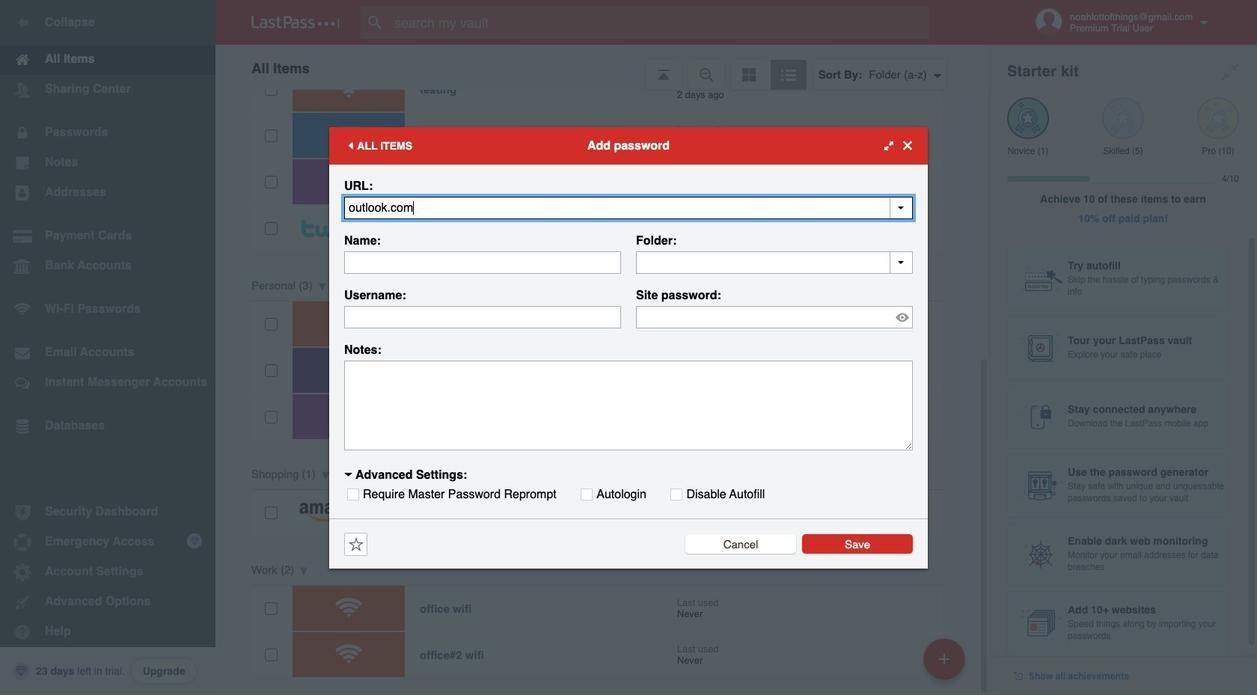 Task type: vqa. For each thing, say whether or not it's contained in the screenshot.
THE CARET RIGHT Icon
no



Task type: locate. For each thing, give the bounding box(es) containing it.
new item image
[[939, 654, 950, 664]]

main navigation navigation
[[0, 0, 216, 695]]

None text field
[[636, 251, 913, 274], [344, 360, 913, 450], [636, 251, 913, 274], [344, 360, 913, 450]]

new item navigation
[[918, 634, 974, 695]]

dialog
[[329, 127, 928, 568]]

None text field
[[344, 196, 913, 219], [344, 251, 621, 274], [344, 306, 621, 328], [344, 196, 913, 219], [344, 251, 621, 274], [344, 306, 621, 328]]

vault options navigation
[[216, 45, 989, 90]]

Search search field
[[361, 6, 959, 39]]

search my vault text field
[[361, 6, 959, 39]]

None password field
[[636, 306, 913, 328]]



Task type: describe. For each thing, give the bounding box(es) containing it.
lastpass image
[[251, 16, 340, 29]]



